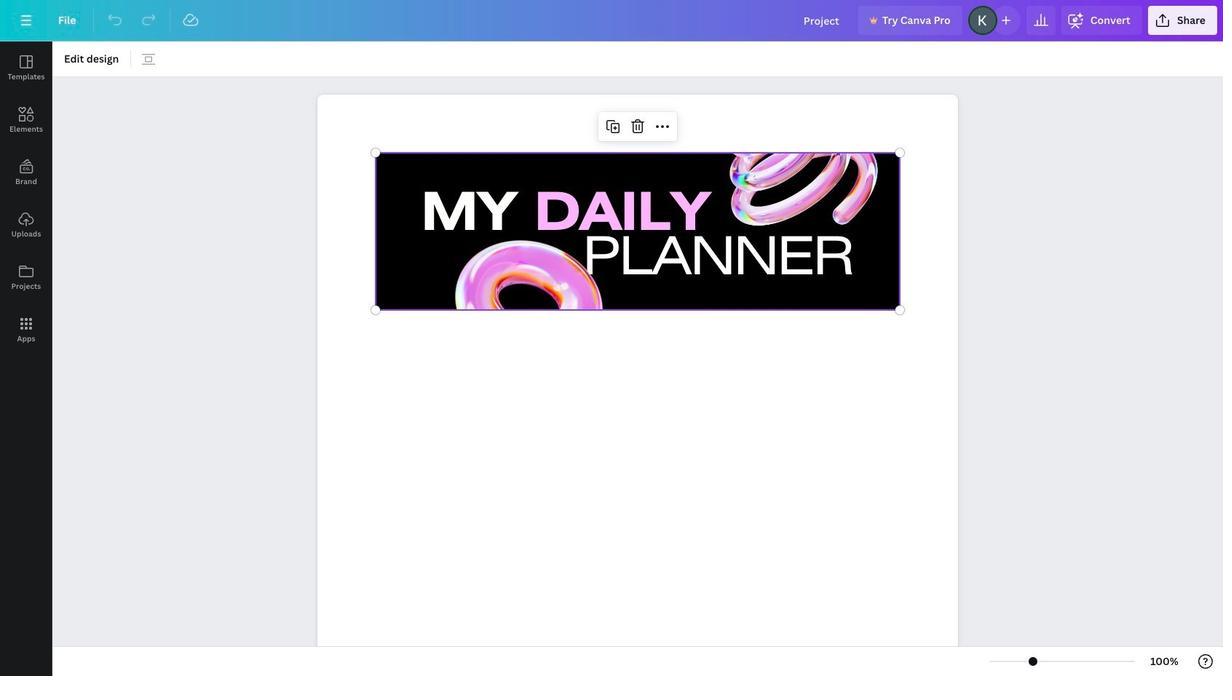 Task type: locate. For each thing, give the bounding box(es) containing it.
None text field
[[318, 87, 959, 677]]

Zoom button
[[1142, 651, 1189, 674]]

Design title text field
[[792, 6, 853, 35]]

side panel tab list
[[0, 42, 52, 356]]



Task type: describe. For each thing, give the bounding box(es) containing it.
main menu bar
[[0, 0, 1224, 42]]



Task type: vqa. For each thing, say whether or not it's contained in the screenshot.
Command
no



